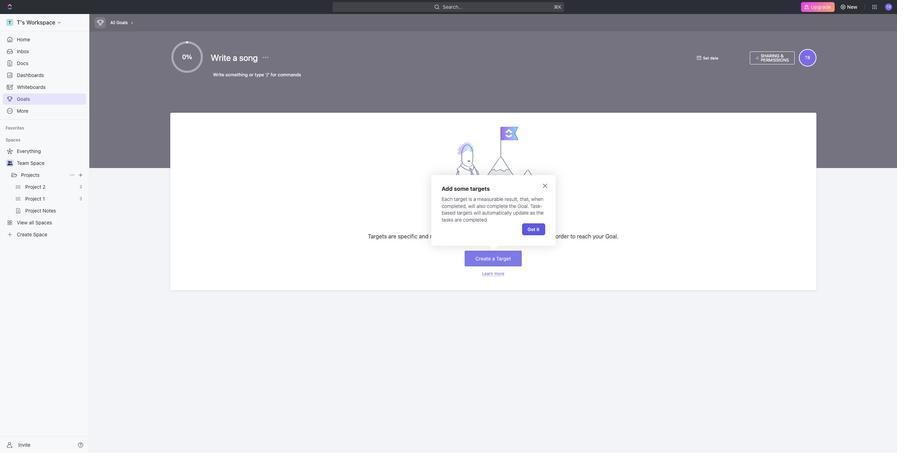 Task type: vqa. For each thing, say whether or not it's contained in the screenshot.
Share button
no



Task type: locate. For each thing, give the bounding box(es) containing it.
2 3 from the top
[[79, 196, 82, 202]]

0 vertical spatial space
[[30, 160, 44, 166]]

got
[[528, 227, 536, 232]]

t's workspace, , element
[[6, 19, 13, 26]]

the down "result,"
[[509, 203, 516, 209]]

0 vertical spatial measurable
[[477, 196, 504, 202]]

are right targets
[[388, 233, 396, 240]]

targets inside each target is a measurable result, that, when completed, will also complete the goal. task- based targets will automatically update as the tasks are completed.
[[457, 210, 473, 216]]

the right the as
[[537, 210, 544, 216]]

0 vertical spatial targets
[[470, 186, 490, 192]]

project inside the project 1 link
[[25, 196, 41, 202]]

space for team space
[[30, 160, 44, 166]]

more
[[17, 108, 28, 114]]

the
[[509, 203, 516, 209], [537, 210, 544, 216]]

favorites button
[[3, 124, 27, 132]]

pieces
[[461, 233, 478, 240]]

project inside project notes link
[[25, 208, 41, 214]]

workspace
[[26, 19, 55, 26]]

a right is
[[474, 196, 476, 202]]

1 vertical spatial spaces
[[35, 220, 52, 226]]

goal. down that,
[[518, 203, 529, 209]]

measurable up complete
[[477, 196, 504, 202]]

create a target
[[476, 256, 511, 262]]

project inside 'project 2' link
[[25, 184, 41, 190]]

all
[[29, 220, 34, 226]]

0 vertical spatial the
[[509, 203, 516, 209]]

1 3 from the top
[[79, 184, 82, 190]]

1 horizontal spatial tb
[[887, 5, 891, 9]]

1 vertical spatial a
[[474, 196, 476, 202]]

spaces inside tree
[[35, 220, 52, 226]]

2 vertical spatial project
[[25, 208, 41, 214]]

project left '2'
[[25, 184, 41, 190]]

space inside team space link
[[30, 160, 44, 166]]

spaces down favorites button
[[6, 137, 20, 143]]

target
[[454, 196, 467, 202]]

more
[[494, 271, 505, 277]]

1 horizontal spatial a
[[474, 196, 476, 202]]

it
[[537, 227, 540, 232]]

team space
[[17, 160, 44, 166]]

order
[[556, 233, 569, 240]]

measurable inside each target is a measurable result, that, when completed, will also complete the goal. task- based targets will automatically update as the tasks are completed.
[[477, 196, 504, 202]]

spaces
[[6, 137, 20, 143], [35, 220, 52, 226]]

goals link
[[3, 94, 86, 105]]

1
[[43, 196, 45, 202]]

space down everything link
[[30, 160, 44, 166]]

targets up is
[[470, 186, 490, 192]]

space down view all spaces link
[[33, 232, 47, 238]]

add some targets
[[442, 186, 490, 192]]

1 horizontal spatial measurable
[[477, 196, 504, 202]]

will up completed.
[[474, 210, 481, 216]]

more button
[[3, 106, 86, 117]]

a left song at the left
[[233, 53, 237, 63]]

1 horizontal spatial the
[[537, 210, 544, 216]]

1 vertical spatial tb
[[805, 55, 811, 60]]

2 project from the top
[[25, 196, 41, 202]]

3 for 2
[[79, 184, 82, 190]]

all goals
[[110, 20, 128, 25]]

tree
[[3, 146, 86, 240]]

goal.
[[518, 203, 529, 209], [606, 233, 619, 240]]

permissions
[[761, 57, 789, 63]]

0 horizontal spatial are
[[388, 233, 396, 240]]

to
[[571, 233, 576, 240]]

0 horizontal spatial measurable
[[430, 233, 460, 240]]

song
[[239, 53, 258, 63]]

new
[[847, 4, 858, 10]]

1 vertical spatial 3
[[79, 196, 82, 202]]

1 horizontal spatial are
[[455, 217, 462, 223]]

goal. right "your"
[[606, 233, 619, 240]]

targets
[[470, 186, 490, 192], [457, 210, 473, 216]]

1 vertical spatial measurable
[[430, 233, 460, 240]]

will
[[468, 203, 475, 209], [474, 210, 481, 216]]

upgrade
[[811, 4, 831, 10]]

1 vertical spatial targets
[[457, 210, 473, 216]]

1 horizontal spatial spaces
[[35, 220, 52, 226]]

team
[[17, 160, 29, 166]]

as
[[530, 210, 535, 216]]

× dialog
[[431, 175, 556, 246]]

project notes link
[[25, 205, 85, 217]]

0 horizontal spatial a
[[233, 53, 237, 63]]

are
[[455, 217, 462, 223], [388, 233, 396, 240]]

will down is
[[468, 203, 475, 209]]

got it
[[528, 227, 540, 232]]

3 for 1
[[79, 196, 82, 202]]

projects
[[21, 172, 40, 178]]

create space
[[17, 232, 47, 238]]

1 project from the top
[[25, 184, 41, 190]]

×
[[542, 181, 548, 190]]

complete
[[487, 203, 508, 209]]

1 vertical spatial are
[[388, 233, 396, 240]]

and
[[419, 233, 429, 240]]

0 vertical spatial project
[[25, 184, 41, 190]]

0 vertical spatial tb button
[[883, 1, 895, 13]]

0 horizontal spatial goal.
[[518, 203, 529, 209]]

sharing
[[761, 53, 780, 58]]

some
[[454, 186, 469, 192]]

project 2
[[25, 184, 46, 190]]

favorites
[[6, 125, 24, 131]]

each
[[442, 196, 453, 202]]

measurable down tasks
[[430, 233, 460, 240]]

specific
[[398, 233, 418, 240]]

are right tasks
[[455, 217, 462, 223]]

space
[[30, 160, 44, 166], [33, 232, 47, 238]]

1 vertical spatial space
[[33, 232, 47, 238]]

measurable for result,
[[477, 196, 504, 202]]

0 vertical spatial goal.
[[518, 203, 529, 209]]

project left 1
[[25, 196, 41, 202]]

project 1
[[25, 196, 45, 202]]

1 vertical spatial project
[[25, 196, 41, 202]]

docs link
[[3, 58, 86, 69]]

measurable
[[477, 196, 504, 202], [430, 233, 460, 240]]

team space link
[[17, 158, 85, 169]]

measurable for pieces
[[430, 233, 460, 240]]

0 vertical spatial will
[[468, 203, 475, 209]]

project
[[25, 184, 41, 190], [25, 196, 41, 202], [25, 208, 41, 214]]

0 vertical spatial are
[[455, 217, 462, 223]]

date
[[710, 56, 719, 60]]

invite
[[18, 442, 30, 448]]

3 up project notes link
[[79, 196, 82, 202]]

0 vertical spatial a
[[233, 53, 237, 63]]

t's workspace
[[17, 19, 55, 26]]

in
[[550, 233, 554, 240]]

view
[[17, 220, 28, 226]]

docs
[[17, 60, 28, 66]]

0 horizontal spatial the
[[509, 203, 516, 209]]

is
[[469, 196, 472, 202]]

0 vertical spatial 3
[[79, 184, 82, 190]]

got it button
[[522, 223, 545, 235]]

project up view all spaces
[[25, 208, 41, 214]]

learn more
[[482, 271, 505, 277]]

1 vertical spatial goal.
[[606, 233, 619, 240]]

project notes
[[25, 208, 56, 214]]

targets down completed,
[[457, 210, 473, 216]]

3 project from the top
[[25, 208, 41, 214]]

spaces up create space link
[[35, 220, 52, 226]]

space inside create space link
[[33, 232, 47, 238]]

3 right 'project 2' link
[[79, 184, 82, 190]]

0 vertical spatial spaces
[[6, 137, 20, 143]]

0 horizontal spatial tb button
[[799, 49, 817, 67]]

1 horizontal spatial goal.
[[606, 233, 619, 240]]

tree containing everything
[[3, 146, 86, 240]]

everything
[[17, 148, 41, 154]]

set date button
[[693, 53, 747, 62]]

a
[[233, 53, 237, 63], [474, 196, 476, 202]]



Task type: describe. For each thing, give the bounding box(es) containing it.
write a song
[[211, 53, 260, 63]]

1 vertical spatial tb button
[[799, 49, 817, 67]]

1 horizontal spatial tb button
[[883, 1, 895, 13]]

dashboards
[[17, 72, 44, 78]]

home
[[17, 36, 30, 42]]

project 2 link
[[25, 182, 77, 193]]

new button
[[838, 1, 862, 13]]

notes
[[43, 208, 56, 214]]

completed.
[[463, 217, 488, 223]]

1 vertical spatial will
[[474, 210, 481, 216]]

when
[[531, 196, 544, 202]]

task-
[[531, 203, 543, 209]]

1 vertical spatial the
[[537, 210, 544, 216]]

that
[[479, 233, 489, 240]]

all goals link
[[109, 18, 130, 27]]

view all spaces
[[17, 220, 52, 226]]

t's
[[17, 19, 25, 26]]

accomplished
[[513, 233, 548, 240]]

must
[[491, 233, 503, 240]]

user group image
[[7, 161, 12, 165]]

reach
[[577, 233, 591, 240]]

t
[[8, 20, 11, 25]]

home link
[[3, 34, 86, 45]]

result,
[[505, 196, 519, 202]]

your
[[593, 233, 604, 240]]

everything link
[[3, 146, 85, 157]]

2
[[43, 184, 46, 190]]

whiteboards link
[[3, 82, 86, 93]]

create space link
[[3, 229, 85, 240]]

sharing & permissions
[[761, 53, 789, 63]]

tree inside the sidebar navigation
[[3, 146, 86, 240]]

also
[[477, 203, 486, 209]]

update
[[513, 210, 529, 216]]

add
[[442, 186, 453, 192]]

⌘k
[[554, 4, 562, 10]]

set date
[[703, 56, 719, 60]]

be
[[505, 233, 511, 240]]

a inside each target is a measurable result, that, when completed, will also complete the goal. task- based targets will automatically update as the tasks are completed.
[[474, 196, 476, 202]]

create
[[17, 232, 32, 238]]

that,
[[520, 196, 530, 202]]

inbox
[[17, 48, 29, 54]]

0 horizontal spatial spaces
[[6, 137, 20, 143]]

whiteboards
[[17, 84, 46, 90]]

set
[[703, 56, 709, 60]]

learn
[[482, 271, 493, 277]]

targets are specific and measurable pieces that must be accomplished in order to reach your goal.
[[368, 233, 619, 240]]

search...
[[443, 4, 463, 10]]

project for project 2
[[25, 184, 41, 190]]

project for project notes
[[25, 208, 41, 214]]

projects link
[[21, 170, 67, 181]]

automatically
[[482, 210, 512, 216]]

learn more link
[[482, 271, 505, 277]]

goal. inside each target is a measurable result, that, when completed, will also complete the goal. task- based targets will automatically update as the tasks are completed.
[[518, 203, 529, 209]]

completed,
[[442, 203, 467, 209]]

× button
[[542, 181, 548, 190]]

dashboards link
[[3, 70, 86, 81]]

project 1 link
[[25, 193, 77, 205]]

are inside each target is a measurable result, that, when completed, will also complete the goal. task- based targets will automatically update as the tasks are completed.
[[455, 217, 462, 223]]

view all spaces link
[[3, 217, 85, 229]]

goals
[[17, 96, 30, 102]]

each target is a measurable result, that, when completed, will also complete the goal. task- based targets will automatically update as the tasks are completed.
[[442, 196, 545, 223]]

0 vertical spatial tb
[[887, 5, 891, 9]]

write
[[211, 53, 231, 63]]

sidebar navigation
[[0, 14, 91, 454]]

targets
[[368, 233, 387, 240]]

inbox link
[[3, 46, 86, 57]]

upgrade link
[[801, 2, 835, 12]]

&
[[781, 53, 784, 58]]

0 horizontal spatial tb
[[805, 55, 811, 60]]

space for create space
[[33, 232, 47, 238]]

project for project 1
[[25, 196, 41, 202]]

tasks
[[442, 217, 454, 223]]

based
[[442, 210, 456, 216]]



